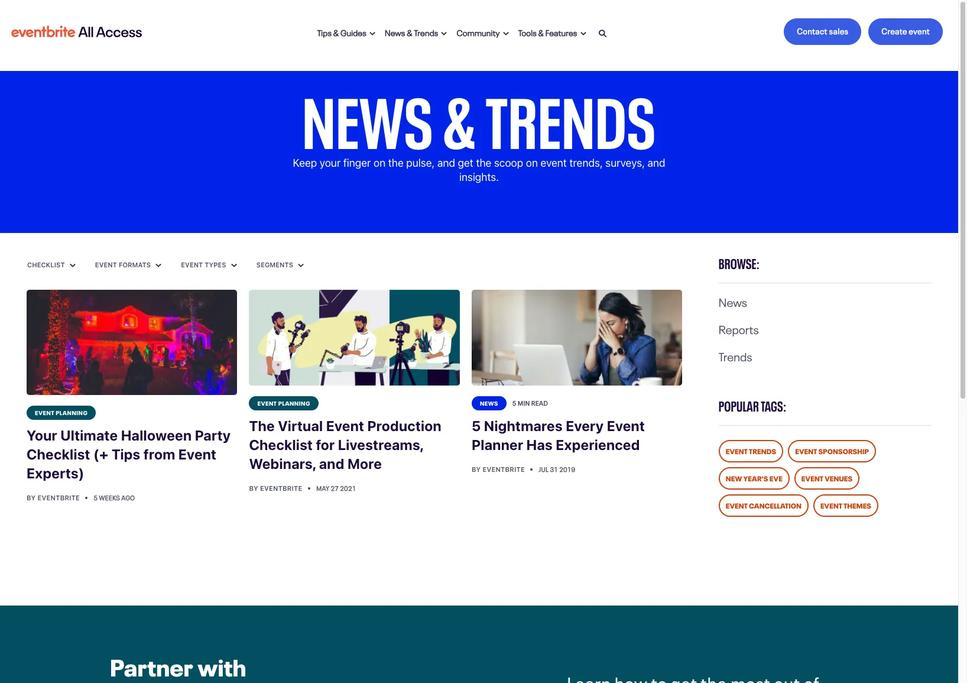 Task type: vqa. For each thing, say whether or not it's contained in the screenshot.
Dec within Austin Housing Coalition Holiday Party Wed, Dec 13 •  5:00 PM Easy Tiger From $0.00
no



Task type: locate. For each thing, give the bounding box(es) containing it.
by eventbrite link
[[472, 465, 527, 473], [249, 484, 304, 492], [27, 494, 82, 502]]

event down party at the left of the page
[[179, 446, 217, 463]]

insights.
[[460, 171, 499, 183]]

arrow image
[[581, 31, 587, 36]]

1 horizontal spatial by
[[249, 484, 258, 492]]

0 horizontal spatial on
[[374, 157, 386, 169]]

1 vertical spatial tips
[[112, 446, 140, 463]]

keep your finger on the pulse, and get the scoop on event trends, surveys, and insights.
[[293, 157, 666, 183]]

arrow image right types
[[231, 263, 237, 268]]

event planning for virtual
[[258, 399, 310, 407]]

0 horizontal spatial event
[[541, 157, 567, 169]]

segments button
[[256, 260, 305, 270]]

eventbrite down webinars,
[[260, 484, 303, 492]]

1 arrow image from the left
[[70, 263, 75, 268]]

by eventbrite
[[472, 465, 527, 473], [249, 484, 304, 492], [27, 494, 82, 502]]

0 vertical spatial by
[[472, 465, 481, 473]]

0 vertical spatial event planning
[[258, 399, 310, 407]]

0 vertical spatial by eventbrite
[[472, 465, 527, 473]]

event themes
[[821, 500, 872, 510]]

tips right '(+'
[[112, 446, 140, 463]]

event up experienced
[[607, 417, 645, 434]]

browse:
[[719, 252, 760, 273]]

contact sales
[[798, 24, 849, 36]]

5 up planner
[[472, 417, 481, 434]]

reports
[[719, 319, 759, 337]]

the
[[388, 157, 404, 169], [476, 157, 492, 169]]

arrow image inside 'event types' popup button
[[231, 263, 237, 268]]

eventbrite for your ultimate halloween party checklist (+ tips from event experts)
[[38, 494, 80, 502]]

1 vertical spatial eventbrite
[[260, 484, 303, 492]]

1 horizontal spatial tips
[[318, 26, 332, 38]]

2 the from the left
[[476, 157, 492, 169]]

event up for at bottom
[[326, 418, 364, 434]]

search icon image
[[599, 29, 607, 38]]

contact sales link
[[785, 18, 862, 45]]

1 arrow image from the left
[[370, 31, 376, 36]]

0 horizontal spatial event planning
[[35, 408, 88, 417]]

new year's eve link
[[719, 467, 790, 490]]

arrow image right the guides
[[370, 31, 376, 36]]

1 horizontal spatial arrow image
[[442, 31, 447, 36]]

0 vertical spatial event
[[909, 24, 930, 36]]

2 vertical spatial by eventbrite link
[[27, 494, 82, 502]]

by for 5 nightmares every event planner has experienced
[[472, 465, 481, 473]]

event planning link
[[249, 396, 319, 411], [27, 406, 96, 420]]

2 arrow image from the left
[[442, 31, 447, 36]]

0 horizontal spatial by eventbrite link
[[27, 494, 82, 502]]

1 vertical spatial planning
[[56, 408, 88, 417]]

jul 31 2019
[[539, 464, 576, 474]]

by down experts)
[[27, 494, 36, 502]]

news link left min
[[472, 396, 507, 410]]

2 horizontal spatial arrow image
[[503, 31, 509, 36]]

news link
[[719, 292, 748, 310], [472, 396, 507, 410]]

0 horizontal spatial tips
[[112, 446, 140, 463]]

event up the the at the left bottom of page
[[258, 399, 277, 407]]

arrow image inside segments dropdown button
[[298, 263, 304, 268]]

experienced
[[556, 436, 640, 453]]

event
[[909, 24, 930, 36], [541, 157, 567, 169]]

2 arrow image from the left
[[231, 263, 237, 268]]

event inside keep your finger on the pulse, and get the scoop on event trends, surveys, and insights.
[[541, 157, 567, 169]]

&
[[334, 26, 339, 38], [407, 26, 413, 38], [539, 26, 544, 38], [443, 62, 476, 167]]

by eventbrite down webinars,
[[249, 484, 304, 492]]

1 horizontal spatial trends
[[486, 62, 656, 167]]

by eventbrite link down webinars,
[[249, 484, 304, 492]]

1 arrow image from the left
[[156, 263, 162, 268]]

0 vertical spatial planning
[[278, 399, 310, 407]]

event cancellation
[[726, 500, 802, 510]]

2 vertical spatial trends
[[719, 347, 753, 364]]

0 horizontal spatial the
[[388, 157, 404, 169]]

livestreams,
[[338, 437, 424, 453]]

by down webinars,
[[249, 484, 258, 492]]

min
[[518, 398, 530, 407]]

1 horizontal spatial arrow image
[[231, 263, 237, 268]]

0 horizontal spatial arrow image
[[156, 263, 162, 268]]

2 vertical spatial by eventbrite
[[27, 494, 82, 502]]

eventbrite down experts)
[[38, 494, 80, 502]]

by eventbrite link down experts)
[[27, 494, 82, 502]]

by eventbrite link down planner
[[472, 465, 527, 473]]

checklist inside your ultimate halloween party checklist (+ tips from event experts)
[[27, 446, 90, 463]]

2021
[[340, 483, 356, 493]]

partner
[[110, 648, 193, 683]]

0 horizontal spatial and
[[319, 455, 345, 472]]

and left get
[[438, 157, 455, 169]]

on right scoop
[[526, 157, 538, 169]]

create event link
[[869, 18, 943, 45]]

2 horizontal spatial by eventbrite link
[[472, 465, 527, 473]]

event left types
[[181, 261, 203, 268]]

features
[[546, 26, 578, 38]]

event right create
[[909, 24, 930, 36]]

arrow image inside news & trends link
[[442, 31, 447, 36]]

& inside the tips & guides link
[[334, 26, 339, 38]]

year's
[[744, 473, 769, 483]]

by eventbrite down experts)
[[27, 494, 82, 502]]

tips
[[318, 26, 332, 38], [112, 446, 140, 463]]

tips left the guides
[[318, 26, 332, 38]]

5 left weeks
[[94, 493, 98, 502]]

1 horizontal spatial eventbrite
[[260, 484, 303, 492]]

by eventbrite down planner
[[472, 465, 527, 473]]

1 vertical spatial event planning
[[35, 408, 88, 417]]

the left pulse, at top
[[388, 157, 404, 169]]

2019
[[560, 464, 576, 474]]

by eventbrite for the virtual event production checklist for livestreams, webinars, and more
[[249, 484, 304, 492]]

news
[[385, 26, 406, 38], [303, 62, 433, 167], [719, 292, 748, 310], [480, 398, 499, 407]]

0 horizontal spatial news link
[[472, 396, 507, 410]]

event left venues
[[802, 473, 824, 483]]

2 horizontal spatial by eventbrite
[[472, 465, 527, 473]]

1 horizontal spatial the
[[476, 157, 492, 169]]

segments
[[257, 261, 295, 268]]

event up event venues
[[796, 445, 818, 456]]

0 vertical spatial by eventbrite link
[[472, 465, 527, 473]]

0 horizontal spatial eventbrite
[[38, 494, 80, 502]]

checklist
[[27, 261, 67, 268], [249, 437, 313, 453], [27, 446, 90, 463]]

1 vertical spatial by eventbrite link
[[249, 484, 304, 492]]

1 vertical spatial by
[[249, 484, 258, 492]]

webinars,
[[249, 455, 316, 472]]

1 horizontal spatial event planning link
[[249, 396, 319, 411]]

keep
[[293, 157, 317, 169]]

arrow image right segments
[[298, 263, 304, 268]]

your
[[27, 427, 57, 444]]

& inside 'tools & features' link
[[539, 26, 544, 38]]

0 vertical spatial eventbrite
[[483, 465, 525, 473]]

the up insights. on the top of the page
[[476, 157, 492, 169]]

arrow image left "event formats" at the left top of page
[[70, 263, 75, 268]]

0 horizontal spatial by eventbrite
[[27, 494, 82, 502]]

eventbrite for the virtual event production checklist for livestreams, webinars, and more
[[260, 484, 303, 492]]

arrow image
[[156, 263, 162, 268], [298, 263, 304, 268]]

2 horizontal spatial by
[[472, 465, 481, 473]]

arrow image left 'community'
[[442, 31, 447, 36]]

sales
[[830, 24, 849, 36]]

0 vertical spatial tips
[[318, 26, 332, 38]]

2 vertical spatial 5
[[94, 493, 98, 502]]

0 horizontal spatial arrow image
[[70, 263, 75, 268]]

1 vertical spatial by eventbrite
[[249, 484, 304, 492]]

checklist for your ultimate halloween party checklist (+ tips from event experts)
[[27, 446, 90, 463]]

3 arrow image from the left
[[503, 31, 509, 36]]

arrow image left tools
[[503, 31, 509, 36]]

the virtual event production checklist for livestreams, webinars, and more
[[249, 418, 442, 472]]

0 horizontal spatial planning
[[56, 408, 88, 417]]

& inside news & trends link
[[407, 26, 413, 38]]

arrow image right formats
[[156, 263, 162, 268]]

arrow image
[[370, 31, 376, 36], [442, 31, 447, 36], [503, 31, 509, 36]]

and right surveys, at right
[[648, 157, 666, 169]]

2 horizontal spatial trends
[[719, 347, 753, 364]]

0 vertical spatial news link
[[719, 292, 748, 310]]

1 horizontal spatial and
[[438, 157, 455, 169]]

5 for 5 weeks ago
[[94, 493, 98, 502]]

and down for at bottom
[[319, 455, 345, 472]]

news link up reports link
[[719, 292, 748, 310]]

arrow image inside the tips & guides link
[[370, 31, 376, 36]]

planning for ultimate
[[56, 408, 88, 417]]

2 arrow image from the left
[[298, 263, 304, 268]]

jul
[[539, 464, 549, 474]]

party
[[195, 427, 231, 444]]

& for 'tools & features' link
[[539, 26, 544, 38]]

event planning link up the virtual
[[249, 396, 319, 411]]

popular
[[719, 395, 759, 415]]

1 horizontal spatial news link
[[719, 292, 748, 310]]

1 vertical spatial 5
[[472, 417, 481, 434]]

1 horizontal spatial by eventbrite link
[[249, 484, 304, 492]]

event left trends,
[[541, 157, 567, 169]]

arrow image
[[70, 263, 75, 268], [231, 263, 237, 268]]

formats
[[119, 261, 151, 268]]

event inside popup button
[[95, 261, 117, 268]]

checklist for the virtual event production checklist for livestreams, webinars, and more
[[249, 437, 313, 453]]

1 horizontal spatial planning
[[278, 399, 310, 407]]

event inside the virtual event production checklist for livestreams, webinars, and more
[[326, 418, 364, 434]]

checklist inside dropdown button
[[27, 261, 67, 268]]

0 horizontal spatial event planning link
[[27, 406, 96, 420]]

by down planner
[[472, 465, 481, 473]]

0 vertical spatial 5
[[513, 398, 517, 407]]

event inside the 5 nightmares every event planner has experienced
[[607, 417, 645, 434]]

arrow image inside 'checklist' dropdown button
[[70, 263, 75, 268]]

on
[[374, 157, 386, 169], [526, 157, 538, 169]]

1 horizontal spatial by eventbrite
[[249, 484, 304, 492]]

1 on from the left
[[374, 157, 386, 169]]

planning up ultimate
[[56, 408, 88, 417]]

event planning up the virtual
[[258, 399, 310, 407]]

eventbrite
[[483, 465, 525, 473], [260, 484, 303, 492], [38, 494, 80, 502]]

0 horizontal spatial arrow image
[[370, 31, 376, 36]]

27
[[331, 483, 339, 493]]

planning
[[278, 399, 310, 407], [56, 408, 88, 417]]

5 weeks ago
[[94, 493, 135, 502]]

2 horizontal spatial 5
[[513, 398, 517, 407]]

5 for 5 min read
[[513, 398, 517, 407]]

event planning for ultimate
[[35, 408, 88, 417]]

halloween house party image
[[27, 290, 237, 395]]

1 horizontal spatial event planning
[[258, 399, 310, 407]]

arrow image inside event formats popup button
[[156, 263, 162, 268]]

0 horizontal spatial trends
[[414, 26, 439, 38]]

2 horizontal spatial eventbrite
[[483, 465, 525, 473]]

event planning link up your
[[27, 406, 96, 420]]

2 vertical spatial eventbrite
[[38, 494, 80, 502]]

1 horizontal spatial arrow image
[[298, 263, 304, 268]]

scoop
[[494, 157, 524, 169]]

5 for 5 nightmares every event planner has experienced
[[472, 417, 481, 434]]

1 horizontal spatial 5
[[472, 417, 481, 434]]

experts)
[[27, 465, 84, 482]]

1 vertical spatial event
[[541, 157, 567, 169]]

2 vertical spatial by
[[27, 494, 36, 502]]

5 left min
[[513, 398, 517, 407]]

checklist inside the virtual event production checklist for livestreams, webinars, and more
[[249, 437, 313, 453]]

0 horizontal spatial 5
[[94, 493, 98, 502]]

logo eventbrite image
[[9, 21, 144, 42]]

5 inside the 5 nightmares every event planner has experienced
[[472, 417, 481, 434]]

themes
[[844, 500, 872, 510]]

event left the themes
[[821, 500, 843, 510]]

arrow image for segments
[[298, 263, 304, 268]]

news & trends
[[385, 26, 439, 38], [303, 62, 656, 167]]

on right 'finger'
[[374, 157, 386, 169]]

1 horizontal spatial on
[[526, 157, 538, 169]]

event left formats
[[95, 261, 117, 268]]

eventbrite down planner
[[483, 465, 525, 473]]

planning up the virtual
[[278, 399, 310, 407]]

1 vertical spatial news & trends
[[303, 62, 656, 167]]

event planning up your
[[35, 408, 88, 417]]

0 horizontal spatial by
[[27, 494, 36, 502]]

event sponsorship
[[796, 445, 870, 456]]

event types button
[[181, 260, 238, 270]]



Task type: describe. For each thing, give the bounding box(es) containing it.
production
[[368, 418, 442, 434]]

trends link
[[719, 347, 753, 364]]

contact
[[798, 24, 828, 36]]

event inside your ultimate halloween party checklist (+ tips from event experts)
[[179, 446, 217, 463]]

event up your
[[35, 408, 54, 417]]

sponsorship
[[819, 445, 870, 456]]

types
[[205, 261, 226, 268]]

new
[[726, 473, 743, 483]]

event venues
[[802, 473, 853, 483]]

the virtual event production checklist for livestreams, webinars, and more link
[[249, 411, 460, 480]]

planning for virtual
[[278, 399, 310, 407]]

event venues link
[[795, 467, 860, 490]]

5 min read
[[513, 398, 548, 407]]

read
[[532, 398, 548, 407]]

event formats button
[[95, 260, 162, 270]]

arrow image inside community link
[[503, 31, 509, 36]]

event trends
[[726, 445, 777, 456]]

partner with
[[110, 648, 246, 683]]

trends
[[750, 445, 777, 456]]

nightmares
[[484, 417, 563, 434]]

guides
[[341, 26, 367, 38]]

31
[[550, 464, 558, 474]]

(+
[[93, 446, 109, 463]]

event cancellation link
[[719, 495, 809, 517]]

may
[[316, 483, 330, 493]]

and inside the virtual event production checklist for livestreams, webinars, and more
[[319, 455, 345, 472]]

tags:
[[761, 395, 787, 415]]

reports link
[[719, 319, 759, 337]]

eventbrite for 5 nightmares every event planner has experienced
[[483, 465, 525, 473]]

0 vertical spatial news & trends
[[385, 26, 439, 38]]

ultimate
[[60, 427, 118, 444]]

tools
[[519, 26, 537, 38]]

event types
[[181, 261, 228, 268]]

arrow image for guides
[[370, 31, 376, 36]]

news & trends link
[[380, 19, 452, 45]]

event sponsorship link
[[789, 440, 877, 463]]

event planning link for ultimate
[[27, 406, 96, 420]]

pulse,
[[407, 157, 435, 169]]

community
[[457, 26, 500, 38]]

by eventbrite link for your ultimate halloween party checklist (+ tips from event experts)
[[27, 494, 82, 502]]

venues
[[825, 473, 853, 483]]

2 on from the left
[[526, 157, 538, 169]]

trends,
[[570, 157, 603, 169]]

5 nightmares every event planner has experienced link
[[472, 410, 683, 461]]

by eventbrite for 5 nightmares every event planner has experienced
[[472, 465, 527, 473]]

surveys,
[[606, 157, 645, 169]]

by eventbrite for your ultimate halloween party checklist (+ tips from event experts)
[[27, 494, 82, 502]]

arrow image for checklist
[[70, 263, 75, 268]]

finger
[[344, 157, 371, 169]]

tips inside your ultimate halloween party checklist (+ tips from event experts)
[[112, 446, 140, 463]]

tips & guides link
[[313, 19, 380, 45]]

0 vertical spatial trends
[[414, 26, 439, 38]]

has
[[527, 436, 553, 453]]

may 27 2021
[[316, 483, 356, 493]]

event left trends
[[726, 445, 748, 456]]

by for your ultimate halloween party checklist (+ tips from event experts)
[[27, 494, 36, 502]]

new year's eve
[[726, 473, 783, 483]]

with
[[198, 648, 246, 683]]

2 horizontal spatial and
[[648, 157, 666, 169]]

more
[[348, 455, 382, 472]]

popular tags:
[[719, 395, 787, 415]]

for
[[316, 437, 335, 453]]

tips & guides
[[318, 26, 367, 38]]

arrow image for event types
[[231, 263, 237, 268]]

virtual
[[278, 418, 323, 434]]

event down new on the bottom right
[[726, 500, 748, 510]]

1 vertical spatial news link
[[472, 396, 507, 410]]

1 vertical spatial trends
[[486, 62, 656, 167]]

weeks
[[99, 493, 120, 502]]

by for the virtual event production checklist for livestreams, webinars, and more
[[249, 484, 258, 492]]

event planning link for virtual
[[249, 396, 319, 411]]

every
[[566, 417, 604, 434]]

arrow image for event formats
[[156, 263, 162, 268]]

halloween
[[121, 427, 192, 444]]

from
[[144, 446, 175, 463]]

1 horizontal spatial event
[[909, 24, 930, 36]]

the
[[249, 418, 275, 434]]

planner
[[472, 436, 524, 453]]

ago
[[121, 493, 135, 502]]

create event
[[882, 24, 930, 36]]

your ultimate halloween party checklist (+ tips from event experts)
[[27, 427, 231, 482]]

tools & features link
[[514, 19, 591, 45]]

5 nightmares every event planner has experienced
[[472, 417, 645, 453]]

tools & features
[[519, 26, 578, 38]]

your ultimate halloween party checklist (+ tips from event experts) link
[[27, 420, 237, 490]]

create
[[882, 24, 908, 36]]

eve
[[770, 473, 783, 483]]

your
[[320, 157, 341, 169]]

by eventbrite link for 5 nightmares every event planner has experienced
[[472, 465, 527, 473]]

event themes link
[[814, 495, 879, 517]]

community link
[[452, 19, 514, 45]]

get
[[458, 157, 474, 169]]

& for the tips & guides link
[[334, 26, 339, 38]]

checklist button
[[27, 260, 76, 270]]

arrow image for trends
[[442, 31, 447, 36]]

event inside popup button
[[181, 261, 203, 268]]

cancellation
[[750, 500, 802, 510]]

event trends link
[[719, 440, 784, 463]]

by eventbrite link for the virtual event production checklist for livestreams, webinars, and more
[[249, 484, 304, 492]]

1 the from the left
[[388, 157, 404, 169]]

& for news & trends link
[[407, 26, 413, 38]]



